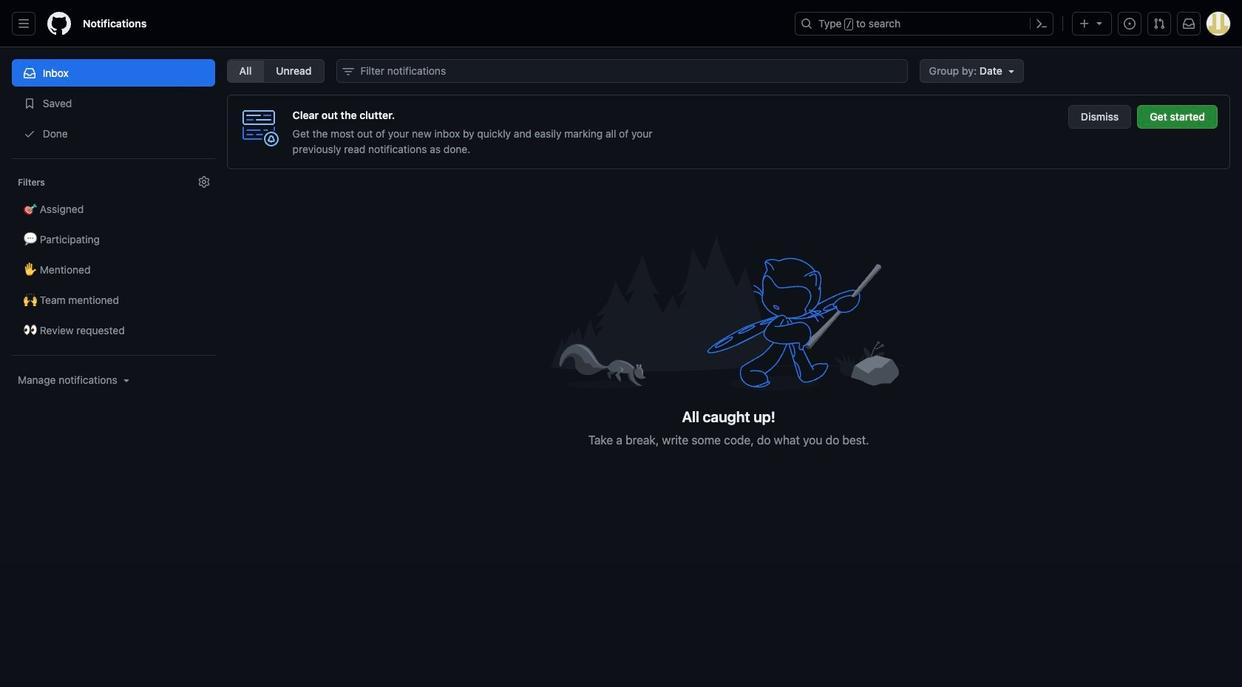 Task type: locate. For each thing, give the bounding box(es) containing it.
git pull request image
[[1154, 18, 1166, 30]]

0 horizontal spatial triangle down image
[[1006, 65, 1018, 77]]

None search field
[[336, 59, 908, 83]]

0 vertical spatial triangle down image
[[1094, 17, 1106, 29]]

1 vertical spatial triangle down image
[[1006, 65, 1018, 77]]

triangle down image
[[1094, 17, 1106, 29], [1006, 65, 1018, 77]]

1 horizontal spatial triangle down image
[[1094, 17, 1106, 29]]

issue opened image
[[1124, 18, 1136, 30]]

Filter notifications text field
[[336, 59, 908, 83]]

inbox image
[[24, 67, 36, 79]]

homepage image
[[47, 12, 71, 36]]



Task type: describe. For each thing, give the bounding box(es) containing it.
filter image
[[342, 66, 354, 78]]

plus image
[[1079, 18, 1091, 30]]

customize filters image
[[198, 176, 210, 188]]

triangle down image
[[120, 374, 132, 386]]

check image
[[24, 128, 36, 140]]

inbox zero image
[[551, 229, 906, 396]]

bookmark image
[[24, 98, 36, 109]]

notifications element
[[12, 47, 215, 510]]

notifications image
[[1184, 18, 1195, 30]]

command palette image
[[1036, 18, 1048, 30]]



Task type: vqa. For each thing, say whether or not it's contained in the screenshot.
RUBYORANGES icon
no



